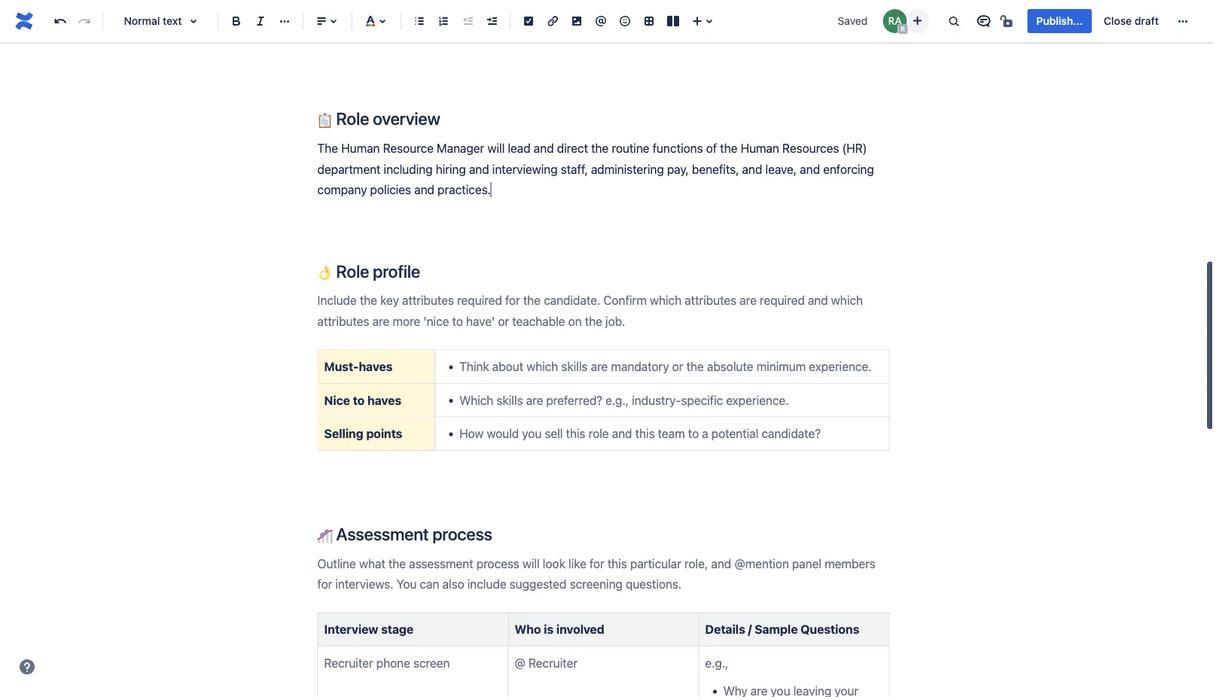 Task type: vqa. For each thing, say whether or not it's contained in the screenshot.
emoji image
yes



Task type: describe. For each thing, give the bounding box(es) containing it.
interviewing
[[492, 162, 558, 176]]

overview
[[373, 108, 440, 129]]

resource
[[383, 141, 434, 156]]

align left image
[[313, 12, 331, 30]]

including
[[384, 162, 433, 176]]

to
[[353, 393, 365, 407]]

the
[[317, 141, 338, 156]]

normal
[[124, 15, 160, 27]]

nice
[[324, 393, 350, 407]]

outdent ⇧tab image
[[459, 12, 477, 30]]

interview stage
[[324, 623, 414, 637]]

saved
[[838, 15, 868, 27]]

routine
[[612, 141, 650, 156]]

indent tab image
[[483, 12, 501, 30]]

functions
[[653, 141, 703, 156]]

and up practices.
[[469, 162, 489, 176]]

assessment
[[336, 524, 429, 544]]

and left leave,
[[742, 162, 762, 176]]

2 the from the left
[[720, 141, 738, 156]]

2 human from the left
[[741, 141, 779, 156]]

find and replace image
[[945, 12, 963, 30]]

resources
[[783, 141, 839, 156]]

stage
[[381, 623, 414, 637]]

interview
[[324, 623, 378, 637]]

must-
[[324, 360, 359, 374]]

/
[[748, 623, 752, 637]]

comment icon image
[[975, 12, 993, 30]]

:ok_hand: image
[[317, 265, 333, 280]]

close
[[1104, 15, 1132, 27]]

add image, video, or file image
[[568, 12, 586, 30]]

normal text button
[[109, 5, 212, 38]]

normal text
[[124, 15, 182, 27]]

close draft button
[[1095, 9, 1168, 33]]

administering
[[591, 162, 664, 176]]

staff,
[[561, 162, 588, 176]]

1 human from the left
[[341, 141, 380, 156]]

company
[[317, 183, 367, 197]]

involved
[[556, 623, 605, 637]]

0 vertical spatial haves
[[359, 360, 393, 374]]

publish...
[[1037, 15, 1083, 27]]

leave,
[[766, 162, 797, 176]]

bullet list ⌘⇧8 image
[[410, 12, 429, 30]]

no restrictions image
[[999, 12, 1017, 30]]

role for overview
[[336, 108, 369, 129]]

close draft
[[1104, 15, 1159, 27]]

will
[[488, 141, 505, 156]]

sample
[[755, 623, 798, 637]]

link image
[[544, 12, 562, 30]]

mention image
[[592, 12, 610, 30]]

benefits,
[[692, 162, 739, 176]]

assessment process
[[333, 524, 492, 544]]

department
[[317, 162, 381, 176]]

italic ⌘i image
[[252, 12, 270, 30]]

more image
[[1174, 12, 1192, 30]]

hiring
[[436, 162, 466, 176]]

who is involved
[[515, 623, 605, 637]]

:clipboard: image
[[317, 113, 333, 128]]

details
[[705, 623, 745, 637]]



Task type: locate. For each thing, give the bounding box(es) containing it.
and
[[534, 141, 554, 156], [469, 162, 489, 176], [742, 162, 762, 176], [800, 162, 820, 176], [414, 183, 435, 197]]

haves
[[359, 360, 393, 374], [368, 393, 401, 407]]

role overview
[[333, 108, 440, 129]]

practices.
[[438, 183, 491, 197]]

pay,
[[667, 162, 689, 176]]

lead
[[508, 141, 531, 156]]

0 horizontal spatial human
[[341, 141, 380, 156]]

and right 'lead'
[[534, 141, 554, 156]]

0 vertical spatial role
[[336, 108, 369, 129]]

:roller_coaster: image
[[317, 528, 333, 543], [317, 528, 333, 543]]

nice to haves
[[324, 393, 401, 407]]

the right of
[[720, 141, 738, 156]]

:clipboard: image
[[317, 113, 333, 128]]

process
[[433, 524, 492, 544]]

text
[[163, 15, 182, 27]]

haves up nice to haves
[[359, 360, 393, 374]]

1 the from the left
[[591, 141, 609, 156]]

draft
[[1135, 15, 1159, 27]]

(hr)
[[842, 141, 867, 156]]

confluence image
[[12, 9, 36, 33]]

selling points
[[324, 427, 403, 441]]

role right :ok_hand: icon
[[336, 261, 369, 281]]

0 horizontal spatial the
[[591, 141, 609, 156]]

confluence image
[[12, 9, 36, 33]]

role profile
[[333, 261, 420, 281]]

and down resources
[[800, 162, 820, 176]]

the human resource manager will lead and direct the routine functions of the human resources (hr) department including hiring and interviewing staff, administering pay, benefits, and leave, and enforcing company policies and practices.
[[317, 141, 877, 197]]

human up leave,
[[741, 141, 779, 156]]

role for profile
[[336, 261, 369, 281]]

2 role from the top
[[336, 261, 369, 281]]

table image
[[640, 12, 658, 30]]

human
[[341, 141, 380, 156], [741, 141, 779, 156]]

more formatting image
[[276, 12, 294, 30]]

details / sample questions
[[705, 623, 860, 637]]

emoji image
[[616, 12, 634, 30]]

policies
[[370, 183, 411, 197]]

1 vertical spatial role
[[336, 261, 369, 281]]

and down including
[[414, 183, 435, 197]]

role right :clipboard: image
[[336, 108, 369, 129]]

invite to edit image
[[909, 12, 927, 30]]

points
[[366, 427, 403, 441]]

is
[[544, 623, 554, 637]]

of
[[706, 141, 717, 156]]

redo ⌘⇧z image
[[75, 12, 93, 30]]

haves right to
[[368, 393, 401, 407]]

1 horizontal spatial the
[[720, 141, 738, 156]]

selling
[[324, 427, 363, 441]]

manager
[[437, 141, 484, 156]]

questions
[[801, 623, 860, 637]]

the right direct
[[591, 141, 609, 156]]

:ok_hand: image
[[317, 265, 333, 280]]

direct
[[557, 141, 588, 156]]

ruby anderson image
[[883, 9, 907, 33]]

bold ⌘b image
[[227, 12, 246, 30]]

numbered list ⌘⇧7 image
[[435, 12, 453, 30]]

enforcing
[[823, 162, 874, 176]]

profile
[[373, 261, 420, 281]]

1 role from the top
[[336, 108, 369, 129]]

publish... button
[[1028, 9, 1092, 33]]

who
[[515, 623, 541, 637]]

undo ⌘z image
[[51, 12, 69, 30]]

help image
[[18, 658, 36, 676]]

human up department at the left of the page
[[341, 141, 380, 156]]

must-haves
[[324, 360, 393, 374]]

1 horizontal spatial human
[[741, 141, 779, 156]]

role
[[336, 108, 369, 129], [336, 261, 369, 281]]

1 vertical spatial haves
[[368, 393, 401, 407]]

layouts image
[[664, 12, 682, 30]]

action item image
[[520, 12, 538, 30]]

the
[[591, 141, 609, 156], [720, 141, 738, 156]]



